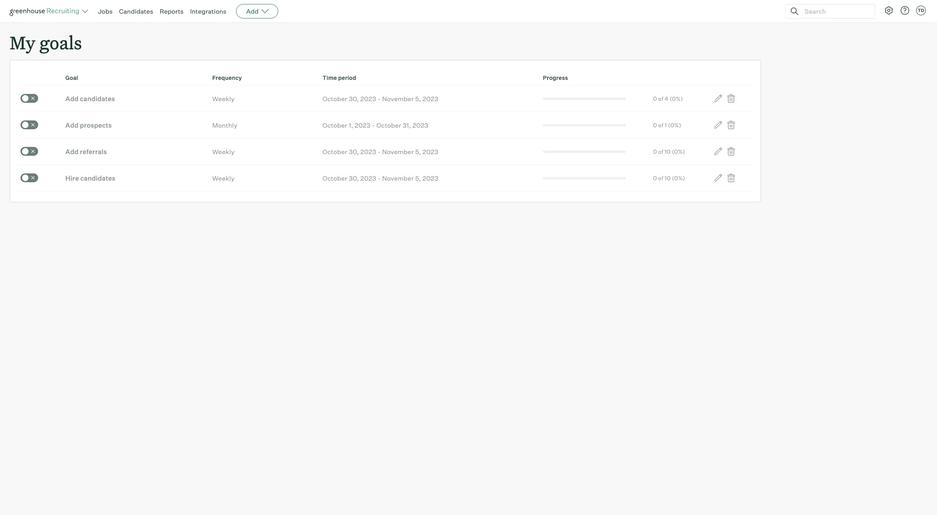 Task type: describe. For each thing, give the bounding box(es) containing it.
october 30, 2023 - november 5, 2023 for add candidates
[[323, 95, 438, 103]]

october for hire candidates
[[323, 174, 347, 182]]

candidates for hire candidates
[[80, 174, 115, 182]]

remove goal icon image for add candidates
[[726, 94, 736, 103]]

integrations
[[190, 7, 227, 15]]

td button
[[915, 4, 927, 17]]

td
[[918, 8, 924, 13]]

add for add prospects
[[65, 121, 78, 129]]

weekly for hire candidates
[[212, 174, 235, 182]]

october for add referrals
[[323, 148, 347, 156]]

(0%) for add candidates
[[670, 95, 683, 102]]

hire
[[65, 174, 79, 182]]

5, for add candidates
[[415, 95, 421, 103]]

4
[[665, 95, 668, 102]]

reports
[[160, 7, 184, 15]]

5, for add referrals
[[415, 148, 421, 156]]

- for add prospects
[[372, 121, 375, 129]]

prospects
[[80, 121, 112, 129]]

0 for add candidates
[[653, 95, 657, 102]]

october 1, 2023 - october 31, 2023
[[323, 121, 428, 129]]

time period
[[323, 74, 356, 81]]

goals
[[39, 31, 82, 54]]

0 of 10 (0%) for hire candidates
[[653, 175, 685, 181]]

my
[[10, 31, 35, 54]]

weekly for add candidates
[[212, 95, 235, 103]]

0 for hire candidates
[[653, 175, 657, 181]]

0 of 4 (0%)
[[653, 95, 683, 102]]

- for add referrals
[[378, 148, 381, 156]]

october for add prospects
[[323, 121, 347, 129]]

edit goal icon image for add candidates
[[714, 94, 723, 103]]

november for add referrals
[[382, 148, 414, 156]]

october 30, 2023 - november 5, 2023 for add referrals
[[323, 148, 438, 156]]

jobs link
[[98, 7, 113, 15]]

reports link
[[160, 7, 184, 15]]

1,
[[349, 121, 353, 129]]

remove goal icon image for add prospects
[[726, 120, 736, 130]]

progress bar for hire candidates
[[543, 177, 626, 179]]

td button
[[916, 6, 926, 15]]

30, for add referrals
[[349, 148, 359, 156]]

hire candidates
[[65, 174, 115, 182]]

period
[[338, 74, 356, 81]]

0 for add prospects
[[653, 122, 657, 128]]

of for add referrals
[[658, 148, 663, 155]]

remove goal icon image for add referrals
[[726, 147, 736, 156]]

monthly
[[212, 121, 237, 129]]

remove goal icon image for hire candidates
[[726, 173, 736, 183]]



Task type: locate. For each thing, give the bounding box(es) containing it.
30, for hire candidates
[[349, 174, 359, 182]]

progress
[[543, 74, 568, 81]]

0 of 1 (0%)
[[653, 122, 681, 128]]

0 vertical spatial weekly
[[212, 95, 235, 103]]

2 vertical spatial 5,
[[415, 174, 421, 182]]

candidates right hire at the left top of the page
[[80, 174, 115, 182]]

0 vertical spatial 5,
[[415, 95, 421, 103]]

(0%) for add prospects
[[668, 122, 681, 128]]

integrations link
[[190, 7, 227, 15]]

3 edit goal icon image from the top
[[714, 147, 723, 156]]

weekly
[[212, 95, 235, 103], [212, 148, 235, 156], [212, 174, 235, 182]]

november for add candidates
[[382, 95, 414, 103]]

10
[[665, 148, 671, 155], [665, 175, 671, 181]]

0 of 10 (0%) for add referrals
[[653, 148, 685, 155]]

3 5, from the top
[[415, 174, 421, 182]]

1 remove goal icon image from the top
[[726, 94, 736, 103]]

add button
[[236, 4, 278, 18]]

3 of from the top
[[658, 148, 663, 155]]

1 weekly from the top
[[212, 95, 235, 103]]

of for hire candidates
[[658, 175, 663, 181]]

goal
[[65, 74, 78, 81]]

1 edit goal icon image from the top
[[714, 94, 723, 103]]

october 30, 2023 - november 5, 2023
[[323, 95, 438, 103], [323, 148, 438, 156], [323, 174, 438, 182]]

4 remove goal icon image from the top
[[726, 173, 736, 183]]

progress bar for add referrals
[[543, 150, 626, 153]]

november
[[382, 95, 414, 103], [382, 148, 414, 156], [382, 174, 414, 182]]

progress bar
[[543, 97, 626, 100], [543, 124, 626, 126], [543, 150, 626, 153], [543, 177, 626, 179]]

2 vertical spatial weekly
[[212, 174, 235, 182]]

add for add referrals
[[65, 148, 78, 156]]

4 progress bar from the top
[[543, 177, 626, 179]]

(0%) for hire candidates
[[672, 175, 685, 181]]

2 0 of 10 (0%) from the top
[[653, 175, 685, 181]]

30,
[[349, 95, 359, 103], [349, 148, 359, 156], [349, 174, 359, 182]]

2 progress bar from the top
[[543, 124, 626, 126]]

10 for hire candidates
[[665, 175, 671, 181]]

october
[[323, 95, 347, 103], [323, 121, 347, 129], [376, 121, 401, 129], [323, 148, 347, 156], [323, 174, 347, 182]]

3 progress bar from the top
[[543, 150, 626, 153]]

-
[[378, 95, 381, 103], [372, 121, 375, 129], [378, 148, 381, 156], [378, 174, 381, 182]]

2 0 from the top
[[653, 122, 657, 128]]

None checkbox
[[20, 94, 38, 103]]

2 weekly from the top
[[212, 148, 235, 156]]

weekly for add referrals
[[212, 148, 235, 156]]

2 edit goal icon image from the top
[[714, 120, 723, 130]]

october 30, 2023 - november 5, 2023 for hire candidates
[[323, 174, 438, 182]]

1 vertical spatial weekly
[[212, 148, 235, 156]]

referrals
[[80, 148, 107, 156]]

30, for add candidates
[[349, 95, 359, 103]]

0 vertical spatial candidates
[[80, 95, 115, 103]]

time
[[323, 74, 337, 81]]

10 for add referrals
[[665, 148, 671, 155]]

3 30, from the top
[[349, 174, 359, 182]]

4 edit goal icon image from the top
[[714, 173, 723, 183]]

3 november from the top
[[382, 174, 414, 182]]

0 vertical spatial 10
[[665, 148, 671, 155]]

None checkbox
[[20, 120, 38, 129], [20, 147, 38, 156], [20, 173, 38, 182], [20, 120, 38, 129], [20, 147, 38, 156], [20, 173, 38, 182]]

1 0 of 10 (0%) from the top
[[653, 148, 685, 155]]

3 remove goal icon image from the top
[[726, 147, 736, 156]]

(0%)
[[670, 95, 683, 102], [668, 122, 681, 128], [672, 148, 685, 155], [672, 175, 685, 181]]

4 0 from the top
[[653, 175, 657, 181]]

0
[[653, 95, 657, 102], [653, 122, 657, 128], [653, 148, 657, 155], [653, 175, 657, 181]]

progress bar for add candidates
[[543, 97, 626, 100]]

0 vertical spatial november
[[382, 95, 414, 103]]

0 vertical spatial 30,
[[349, 95, 359, 103]]

add referrals
[[65, 148, 107, 156]]

2023
[[360, 95, 376, 103], [423, 95, 438, 103], [355, 121, 371, 129], [412, 121, 428, 129], [360, 148, 376, 156], [423, 148, 438, 156], [360, 174, 376, 182], [423, 174, 438, 182]]

add for add candidates
[[65, 95, 78, 103]]

(0%) for add referrals
[[672, 148, 685, 155]]

of for add candidates
[[658, 95, 663, 102]]

2 vertical spatial november
[[382, 174, 414, 182]]

edit goal icon image for add referrals
[[714, 147, 723, 156]]

0 vertical spatial october 30, 2023 - november 5, 2023
[[323, 95, 438, 103]]

31,
[[403, 121, 411, 129]]

progress bar for add prospects
[[543, 124, 626, 126]]

edit goal icon image for hire candidates
[[714, 173, 723, 183]]

candidates link
[[119, 7, 153, 15]]

1 vertical spatial 30,
[[349, 148, 359, 156]]

october for add candidates
[[323, 95, 347, 103]]

1 october 30, 2023 - november 5, 2023 from the top
[[323, 95, 438, 103]]

remove goal icon image
[[726, 94, 736, 103], [726, 120, 736, 130], [726, 147, 736, 156], [726, 173, 736, 183]]

2 of from the top
[[658, 122, 663, 128]]

candidates
[[119, 7, 153, 15]]

2 october 30, 2023 - november 5, 2023 from the top
[[323, 148, 438, 156]]

1
[[665, 122, 667, 128]]

1 vertical spatial 10
[[665, 175, 671, 181]]

5, for hire candidates
[[415, 174, 421, 182]]

1 vertical spatial 0 of 10 (0%)
[[653, 175, 685, 181]]

2 november from the top
[[382, 148, 414, 156]]

1 10 from the top
[[665, 148, 671, 155]]

add inside popup button
[[246, 7, 259, 15]]

1 5, from the top
[[415, 95, 421, 103]]

Search text field
[[803, 5, 868, 17]]

3 weekly from the top
[[212, 174, 235, 182]]

1 vertical spatial candidates
[[80, 174, 115, 182]]

3 0 from the top
[[653, 148, 657, 155]]

1 of from the top
[[658, 95, 663, 102]]

my goals
[[10, 31, 82, 54]]

1 vertical spatial october 30, 2023 - november 5, 2023
[[323, 148, 438, 156]]

0 of 10 (0%)
[[653, 148, 685, 155], [653, 175, 685, 181]]

2 10 from the top
[[665, 175, 671, 181]]

4 of from the top
[[658, 175, 663, 181]]

add candidates
[[65, 95, 115, 103]]

3 october 30, 2023 - november 5, 2023 from the top
[[323, 174, 438, 182]]

november for hire candidates
[[382, 174, 414, 182]]

2 30, from the top
[[349, 148, 359, 156]]

frequency
[[212, 74, 242, 81]]

candidates up the prospects
[[80, 95, 115, 103]]

candidates
[[80, 95, 115, 103], [80, 174, 115, 182]]

add
[[246, 7, 259, 15], [65, 95, 78, 103], [65, 121, 78, 129], [65, 148, 78, 156]]

jobs
[[98, 7, 113, 15]]

greenhouse recruiting image
[[10, 6, 82, 16]]

add for add
[[246, 7, 259, 15]]

0 for add referrals
[[653, 148, 657, 155]]

0 vertical spatial 0 of 10 (0%)
[[653, 148, 685, 155]]

of for add prospects
[[658, 122, 663, 128]]

add prospects
[[65, 121, 112, 129]]

2 remove goal icon image from the top
[[726, 120, 736, 130]]

2 vertical spatial october 30, 2023 - november 5, 2023
[[323, 174, 438, 182]]

configure image
[[884, 6, 894, 15]]

1 0 from the top
[[653, 95, 657, 102]]

2 vertical spatial 30,
[[349, 174, 359, 182]]

1 november from the top
[[382, 95, 414, 103]]

1 progress bar from the top
[[543, 97, 626, 100]]

1 30, from the top
[[349, 95, 359, 103]]

- for add candidates
[[378, 95, 381, 103]]

of
[[658, 95, 663, 102], [658, 122, 663, 128], [658, 148, 663, 155], [658, 175, 663, 181]]

1 vertical spatial 5,
[[415, 148, 421, 156]]

5,
[[415, 95, 421, 103], [415, 148, 421, 156], [415, 174, 421, 182]]

- for hire candidates
[[378, 174, 381, 182]]

1 vertical spatial november
[[382, 148, 414, 156]]

edit goal icon image
[[714, 94, 723, 103], [714, 120, 723, 130], [714, 147, 723, 156], [714, 173, 723, 183]]

2 5, from the top
[[415, 148, 421, 156]]

candidates for add candidates
[[80, 95, 115, 103]]

edit goal icon image for add prospects
[[714, 120, 723, 130]]



Task type: vqa. For each thing, say whether or not it's contained in the screenshot.


